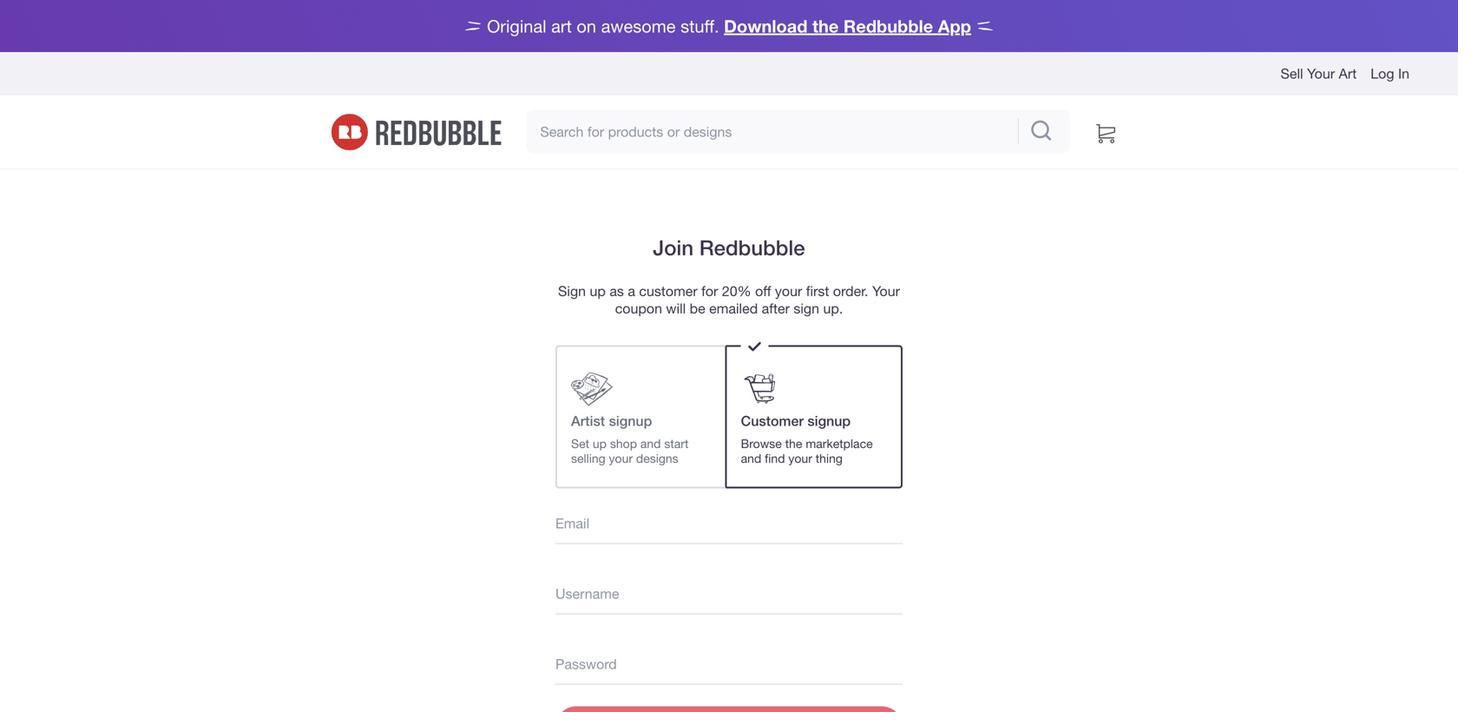 Task type: describe. For each thing, give the bounding box(es) containing it.
0 vertical spatial the
[[813, 15, 839, 36]]

0 horizontal spatial redbubble
[[700, 235, 806, 260]]

original art on awesome stuff. download the redbubble app
[[487, 15, 972, 36]]

awesome
[[601, 16, 676, 36]]

find
[[765, 451, 786, 465]]

the inside customer signup browse the marketplace and find your thing
[[786, 436, 803, 451]]

app
[[939, 15, 972, 36]]

and for customer
[[741, 451, 762, 465]]

art
[[552, 16, 572, 36]]

your inside sell your art link
[[1308, 65, 1336, 81]]

a
[[628, 283, 636, 299]]

in
[[1399, 65, 1410, 81]]

sell
[[1281, 65, 1304, 81]]

log in
[[1371, 65, 1410, 81]]

join redbubble
[[653, 235, 806, 260]]

artist signup set up shop and start selling your designs
[[571, 412, 689, 465]]

b
[[376, 111, 502, 148]]

first
[[807, 283, 830, 299]]

and for artist
[[641, 436, 661, 451]]

art
[[1340, 65, 1358, 81]]

after
[[762, 301, 790, 317]]

r
[[332, 105, 368, 151]]

your inside "sign up as a customer for 20% off your first order. your coupon will be emailed after sign up."
[[873, 283, 901, 299]]

your for signup
[[609, 451, 633, 465]]

artist
[[571, 412, 605, 429]]

sell your art link
[[1281, 65, 1358, 82]]

shop
[[610, 436, 637, 451]]

your for up
[[775, 283, 803, 299]]

download the redbubble app link
[[724, 15, 972, 36]]

20%
[[722, 283, 752, 299]]

0 vertical spatial redbubble
[[844, 15, 934, 36]]

customer signup browse the marketplace and find your thing
[[741, 412, 873, 465]]

as
[[610, 283, 624, 299]]

up inside artist signup set up shop and start selling your designs
[[593, 436, 607, 451]]

thing
[[816, 451, 843, 465]]



Task type: locate. For each thing, give the bounding box(es) containing it.
Search search field
[[527, 110, 1015, 153]]

be
[[690, 301, 706, 317]]

emailed
[[710, 301, 758, 317]]

0 horizontal spatial the
[[786, 436, 803, 451]]

redbubble up off
[[700, 235, 806, 260]]

the
[[813, 15, 839, 36], [786, 436, 803, 451]]

cart image
[[1097, 119, 1116, 144]]

designs
[[637, 451, 679, 465]]

1 horizontal spatial your
[[1308, 65, 1336, 81]]

1 horizontal spatial redbubble
[[844, 15, 934, 36]]

join
[[653, 235, 694, 260]]

your
[[775, 283, 803, 299], [609, 451, 633, 465], [789, 451, 813, 465]]

and down the browse
[[741, 451, 762, 465]]

browse
[[741, 436, 782, 451]]

signup
[[609, 412, 653, 429], [808, 412, 851, 429]]

0 horizontal spatial signup
[[609, 412, 653, 429]]

will
[[666, 301, 686, 317]]

2 signup from the left
[[808, 412, 851, 429]]

1 vertical spatial your
[[873, 283, 901, 299]]

the right download
[[813, 15, 839, 36]]

None text field
[[556, 573, 903, 614]]

set
[[571, 436, 590, 451]]

0 horizontal spatial your
[[873, 283, 901, 299]]

1 horizontal spatial signup
[[808, 412, 851, 429]]

and
[[641, 436, 661, 451], [741, 451, 762, 465]]

signup for artist
[[609, 412, 653, 429]]

1 vertical spatial and
[[741, 451, 762, 465]]

selling
[[571, 451, 606, 465]]

up left as
[[590, 283, 606, 299]]

1 horizontal spatial and
[[741, 451, 762, 465]]

up inside "sign up as a customer for 20% off your first order. your coupon will be emailed after sign up."
[[590, 283, 606, 299]]

coupon
[[615, 301, 663, 317]]

sign up as a customer for 20% off your first order. your coupon will be emailed after sign up.
[[558, 283, 901, 317]]

r b
[[332, 105, 502, 151]]

None password field
[[556, 643, 903, 685]]

0 vertical spatial your
[[1308, 65, 1336, 81]]

1 horizontal spatial the
[[813, 15, 839, 36]]

signup up marketplace
[[808, 412, 851, 429]]

original
[[487, 16, 547, 36]]

signup inside customer signup browse the marketplace and find your thing
[[808, 412, 851, 429]]

order.
[[834, 283, 869, 299]]

sell your art
[[1281, 65, 1358, 81]]

redbubble
[[844, 15, 934, 36], [700, 235, 806, 260]]

customer
[[640, 283, 698, 299]]

sign
[[794, 301, 820, 317]]

on
[[577, 16, 597, 36]]

None email field
[[556, 502, 903, 544]]

and inside artist signup set up shop and start selling your designs
[[641, 436, 661, 451]]

stuff.
[[681, 16, 720, 36]]

your inside "sign up as a customer for 20% off your first order. your coupon will be emailed after sign up."
[[775, 283, 803, 299]]

1 vertical spatial the
[[786, 436, 803, 451]]

0 horizontal spatial and
[[641, 436, 661, 451]]

your
[[1308, 65, 1336, 81], [873, 283, 901, 299]]

up.
[[824, 301, 844, 317]]

signup inside artist signup set up shop and start selling your designs
[[609, 412, 653, 429]]

redbubble left app
[[844, 15, 934, 36]]

1 vertical spatial redbubble
[[700, 235, 806, 260]]

for
[[702, 283, 719, 299]]

marketplace
[[806, 436, 873, 451]]

your inside artist signup set up shop and start selling your designs
[[609, 451, 633, 465]]

your down shop
[[609, 451, 633, 465]]

customer
[[741, 412, 804, 429]]

up up selling
[[593, 436, 607, 451]]

and up designs
[[641, 436, 661, 451]]

your up after
[[775, 283, 803, 299]]

start
[[665, 436, 689, 451]]

signup up shop
[[609, 412, 653, 429]]

your right order.
[[873, 283, 901, 299]]

signup for customer
[[808, 412, 851, 429]]

your right find
[[789, 451, 813, 465]]

your left art
[[1308, 65, 1336, 81]]

0 vertical spatial up
[[590, 283, 606, 299]]

1 signup from the left
[[609, 412, 653, 429]]

download
[[724, 15, 808, 36]]

up
[[590, 283, 606, 299], [593, 436, 607, 451]]

log in link
[[1371, 65, 1410, 82]]

the down 'customer'
[[786, 436, 803, 451]]

your inside customer signup browse the marketplace and find your thing
[[789, 451, 813, 465]]

log
[[1371, 65, 1395, 81]]

None search field
[[527, 110, 1071, 153]]

off
[[756, 283, 772, 299]]

sign
[[558, 283, 586, 299]]

0 vertical spatial and
[[641, 436, 661, 451]]

and inside customer signup browse the marketplace and find your thing
[[741, 451, 762, 465]]

1 vertical spatial up
[[593, 436, 607, 451]]



Task type: vqa. For each thing, say whether or not it's contained in the screenshot.
the left Redbubble
yes



